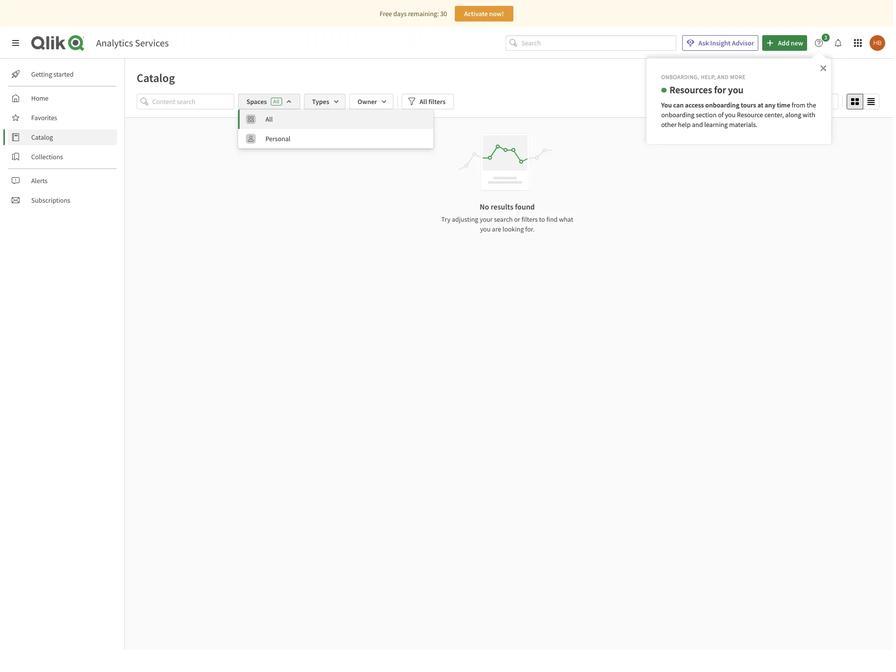 Task type: describe. For each thing, give the bounding box(es) containing it.
favorites link
[[8, 110, 117, 126]]

home link
[[8, 90, 117, 106]]

switch view group
[[848, 94, 880, 109]]

types
[[312, 97, 330, 106]]

remaining:
[[408, 9, 439, 18]]

resources
[[670, 83, 713, 96]]

owner button
[[350, 94, 394, 109]]

add new
[[779, 39, 804, 47]]

recently
[[783, 97, 808, 106]]

found
[[516, 202, 535, 212]]

types button
[[304, 94, 346, 109]]

for
[[715, 83, 727, 96]]

what
[[560, 215, 574, 224]]

analytics services
[[96, 37, 169, 49]]

all for all element
[[266, 115, 273, 124]]

no results found try adjusting your search or filters to find what you are looking for.
[[442, 202, 574, 233]]

Recently used field
[[777, 94, 839, 109]]

new
[[792, 39, 804, 47]]

favorites
[[31, 113, 57, 122]]

add new button
[[763, 35, 808, 51]]

no
[[480, 202, 490, 212]]

menu inside filters 'region'
[[238, 109, 434, 149]]

and inside from the onboarding section of you resource center, along with other help and learning materials.
[[693, 120, 704, 129]]

help,
[[702, 73, 717, 81]]

howard brown image
[[870, 35, 886, 51]]

subscriptions link
[[8, 192, 117, 208]]

1 horizontal spatial all
[[273, 98, 280, 105]]

Search text field
[[522, 35, 677, 51]]

activate now!
[[465, 9, 504, 18]]

searchbar element
[[506, 35, 677, 51]]

you inside from the onboarding section of you resource center, along with other help and learning materials.
[[726, 110, 736, 119]]

all element
[[266, 115, 428, 124]]

collections
[[31, 152, 63, 161]]

analytics services element
[[96, 37, 169, 49]]

for.
[[526, 225, 535, 233]]

services
[[135, 37, 169, 49]]

you can access onboarding tours at any time
[[662, 101, 791, 109]]

alerts
[[31, 176, 48, 185]]

along
[[786, 110, 802, 119]]

subscriptions
[[31, 196, 70, 205]]

× dialog
[[647, 58, 832, 145]]

3
[[825, 34, 828, 41]]

filters inside all filters dropdown button
[[429, 97, 446, 106]]

insight
[[711, 39, 731, 47]]

time
[[778, 101, 791, 109]]

center,
[[765, 110, 785, 119]]

find
[[547, 215, 558, 224]]

from the onboarding section of you resource center, along with other help and learning materials.
[[662, 101, 818, 129]]

3 button
[[812, 34, 833, 51]]

all for all filters
[[420, 97, 428, 106]]

onboarding,
[[662, 73, 700, 81]]

all link
[[238, 109, 434, 129]]

all filters
[[420, 97, 446, 106]]

filters inside no results found try adjusting your search or filters to find what you are looking for.
[[522, 215, 538, 224]]

started
[[54, 70, 74, 79]]

0 vertical spatial catalog
[[137, 70, 175, 85]]

personal element
[[266, 134, 428, 143]]

1 horizontal spatial onboarding
[[706, 101, 740, 109]]

you
[[662, 101, 673, 109]]

the
[[808, 101, 817, 109]]

advisor
[[733, 39, 755, 47]]

learning
[[705, 120, 729, 129]]

getting started
[[31, 70, 74, 79]]

all filters button
[[402, 94, 454, 109]]

analytics
[[96, 37, 133, 49]]



Task type: vqa. For each thing, say whether or not it's contained in the screenshot.
help
yes



Task type: locate. For each thing, give the bounding box(es) containing it.
with
[[803, 110, 816, 119]]

you
[[729, 83, 744, 96], [726, 110, 736, 119], [480, 225, 491, 233]]

your
[[480, 215, 493, 224]]

are
[[492, 225, 502, 233]]

0 horizontal spatial onboarding
[[662, 110, 695, 119]]

close sidebar menu image
[[12, 39, 20, 47]]

now!
[[490, 9, 504, 18]]

ask insight advisor button
[[683, 35, 759, 51]]

filters region
[[125, 92, 894, 149]]

of
[[719, 110, 724, 119]]

other
[[662, 120, 677, 129]]

used
[[809, 97, 823, 106]]

more
[[731, 73, 746, 81]]

resources for you
[[670, 83, 744, 96]]

materials.
[[730, 120, 758, 129]]

catalog down favorites on the left top of page
[[31, 133, 53, 142]]

onboarding up the of
[[706, 101, 740, 109]]

to
[[540, 215, 546, 224]]

1 horizontal spatial and
[[718, 73, 729, 81]]

and up for
[[718, 73, 729, 81]]

try
[[442, 215, 451, 224]]

access
[[686, 101, 705, 109]]

catalog inside navigation pane element
[[31, 133, 53, 142]]

catalog link
[[8, 129, 117, 145]]

tours
[[742, 101, 757, 109]]

1 horizontal spatial filters
[[522, 215, 538, 224]]

0 horizontal spatial all
[[266, 115, 273, 124]]

ask insight advisor
[[699, 39, 755, 47]]

0 vertical spatial onboarding
[[706, 101, 740, 109]]

and
[[718, 73, 729, 81], [693, 120, 704, 129]]

0 horizontal spatial and
[[693, 120, 704, 129]]

personal link
[[238, 129, 434, 149]]

all
[[420, 97, 428, 106], [273, 98, 280, 105], [266, 115, 273, 124]]

search
[[494, 215, 513, 224]]

menu
[[238, 109, 434, 149]]

0 vertical spatial and
[[718, 73, 729, 81]]

free days remaining: 30
[[380, 9, 447, 18]]

onboarding down can
[[662, 110, 695, 119]]

catalog down services
[[137, 70, 175, 85]]

onboarding
[[706, 101, 740, 109], [662, 110, 695, 119]]

recently used
[[783, 97, 823, 106]]

collections link
[[8, 149, 117, 165]]

adjusting
[[452, 215, 479, 224]]

activate
[[465, 9, 488, 18]]

1 vertical spatial catalog
[[31, 133, 53, 142]]

can
[[674, 101, 684, 109]]

0 vertical spatial filters
[[429, 97, 446, 106]]

owner
[[358, 97, 378, 106]]

getting
[[31, 70, 52, 79]]

add
[[779, 39, 790, 47]]

filters
[[429, 97, 446, 106], [522, 215, 538, 224]]

getting started link
[[8, 66, 117, 82]]

× button
[[821, 61, 828, 74]]

spaces
[[247, 97, 267, 106]]

2 vertical spatial you
[[480, 225, 491, 233]]

0 horizontal spatial catalog
[[31, 133, 53, 142]]

1 vertical spatial onboarding
[[662, 110, 695, 119]]

personal
[[266, 134, 291, 143]]

days
[[394, 9, 407, 18]]

Content search text field
[[152, 94, 234, 109]]

catalog
[[137, 70, 175, 85], [31, 133, 53, 142]]

resource
[[738, 110, 764, 119]]

at
[[758, 101, 764, 109]]

2 horizontal spatial all
[[420, 97, 428, 106]]

you down "your"
[[480, 225, 491, 233]]

section
[[697, 110, 717, 119]]

looking
[[503, 225, 524, 233]]

all inside dropdown button
[[420, 97, 428, 106]]

30
[[441, 9, 447, 18]]

ask
[[699, 39, 710, 47]]

all inside menu
[[266, 115, 273, 124]]

from
[[792, 101, 806, 109]]

1 vertical spatial filters
[[522, 215, 538, 224]]

any
[[766, 101, 776, 109]]

0 vertical spatial you
[[729, 83, 744, 96]]

onboarding inside from the onboarding section of you resource center, along with other help and learning materials.
[[662, 110, 695, 119]]

alerts link
[[8, 173, 117, 189]]

1 horizontal spatial catalog
[[137, 70, 175, 85]]

navigation pane element
[[0, 63, 125, 212]]

0 horizontal spatial filters
[[429, 97, 446, 106]]

onboarding, help, and more
[[662, 73, 746, 81]]

menu containing all
[[238, 109, 434, 149]]

you down more
[[729, 83, 744, 96]]

you inside no results found try adjusting your search or filters to find what you are looking for.
[[480, 225, 491, 233]]

free
[[380, 9, 392, 18]]

×
[[821, 61, 828, 74]]

you right the of
[[726, 110, 736, 119]]

help
[[679, 120, 691, 129]]

1 vertical spatial and
[[693, 120, 704, 129]]

and down section
[[693, 120, 704, 129]]

results
[[491, 202, 514, 212]]

activate now! link
[[455, 6, 514, 21]]

home
[[31, 94, 48, 103]]

or
[[515, 215, 521, 224]]

1 vertical spatial you
[[726, 110, 736, 119]]



